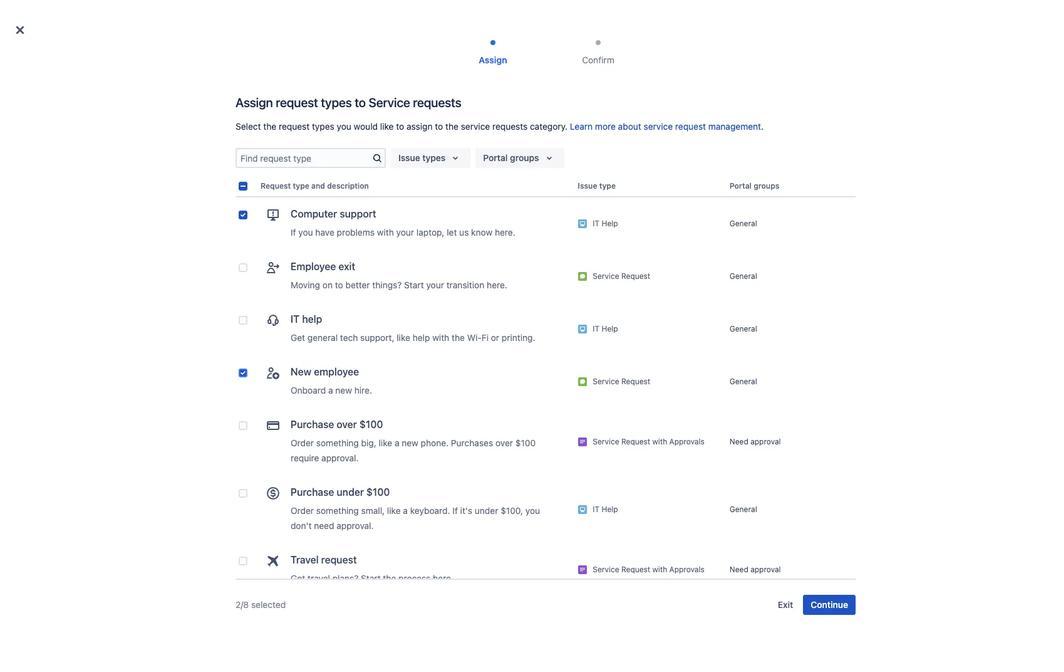 Task type: describe. For each thing, give the bounding box(es) containing it.
information,
[[612, 277, 661, 287]]

0 vertical spatial or
[[490, 289, 498, 300]]

management
[[709, 121, 762, 132]]

like right support,
[[397, 332, 411, 343]]

available
[[357, 113, 392, 124]]

$100 for purchase under $100
[[367, 486, 390, 498]]

general for employee exit
[[730, 271, 758, 281]]

1 portal from the left
[[465, 113, 488, 124]]

2 will from the left
[[528, 101, 541, 112]]

make
[[250, 113, 272, 124]]

it help
[[291, 313, 322, 325]]

your up assign
[[415, 101, 433, 112]]

issue types button
[[391, 148, 471, 168]]

assign request types to service requests
[[236, 95, 462, 110]]

employee
[[314, 366, 359, 377]]

1 vertical spatial or
[[653, 302, 662, 313]]

0 horizontal spatial learn
[[510, 314, 532, 325]]

assign for assign
[[479, 55, 508, 65]]

portal groups inside button
[[484, 152, 539, 163]]

travel
[[291, 554, 319, 565]]

more inside the assign request types to service requests dialog
[[596, 121, 616, 132]]

fi
[[482, 332, 489, 343]]

general for computer support
[[730, 219, 758, 228]]

support,
[[361, 332, 395, 343]]

the left process
[[383, 573, 396, 584]]

problems
[[337, 227, 375, 238]]

use.
[[482, 101, 499, 112]]

0 vertical spatial my
[[595, 302, 607, 313]]

phone.
[[421, 438, 449, 448]]

continue
[[811, 599, 849, 610]]

0 vertical spatial for
[[599, 277, 610, 287]]

if you have problems with your laptop, let us know here.
[[291, 227, 516, 238]]

progress element
[[446, 40, 646, 65]]

how
[[664, 302, 681, 313]]

service request with approvals for purchase over $100
[[593, 437, 705, 446]]

something inside service requests are user requests for information, access to a service, or for something new. common request types might include: i need a new laptop, i need to reset my password, or how do i access my account?
[[514, 289, 557, 300]]

it help for purchase under $100
[[593, 505, 619, 514]]

1 horizontal spatial portal
[[730, 181, 752, 191]]

the left wi-
[[452, 332, 465, 343]]

your left transition
[[427, 280, 444, 290]]

it help for computer support
[[593, 219, 619, 228]]

continue button
[[804, 595, 856, 615]]

purchase for purchase under $100
[[291, 486, 334, 498]]

0 horizontal spatial new
[[336, 385, 352, 396]]

it for it help
[[593, 324, 600, 334]]

hire.
[[355, 385, 372, 396]]

type for request
[[293, 181, 310, 191]]

approval for purchase over $100
[[751, 437, 781, 446]]

plans?
[[333, 573, 359, 584]]

need for travel request
[[730, 565, 749, 574]]

support
[[340, 208, 377, 219]]

approval. inside order something small, like a keyboard. if it's under $100, you don't need approval.
[[337, 520, 374, 531]]

your down appear
[[533, 113, 551, 124]]

0 horizontal spatial my
[[456, 314, 468, 325]]

request for employee exit
[[622, 271, 651, 281]]

2 horizontal spatial need
[[539, 302, 560, 313]]

portal groups link
[[553, 113, 608, 124]]

on
[[323, 280, 333, 290]]

need approval for purchase over $100
[[730, 437, 781, 446]]

learn more about request types
[[510, 314, 639, 325]]

learn more about request types link
[[510, 314, 639, 325]]

small,
[[361, 505, 385, 516]]

learn inside the assign request types to service requests dialog
[[570, 121, 593, 132]]

onboard a new hire.
[[291, 385, 372, 396]]

help for computer support
[[602, 219, 619, 228]]

learn more about service request management link
[[570, 121, 762, 132]]

request down reset
[[583, 314, 614, 325]]

2 vertical spatial groups
[[754, 181, 780, 191]]

exit button
[[771, 595, 801, 615]]

request down customize
[[279, 121, 310, 132]]

by
[[491, 113, 501, 124]]

it for purchase under $100
[[593, 505, 600, 514]]

service for travel request
[[593, 565, 620, 574]]

a inside order something small, like a keyboard. if it's under $100, you don't need approval.
[[403, 505, 408, 516]]

0 vertical spatial in
[[574, 101, 581, 112]]

let
[[447, 227, 457, 238]]

1 horizontal spatial help
[[413, 332, 430, 343]]

purchase under $100 link
[[266, 486, 390, 501]]

groups inside customize the types of service requests your project will use. these will appear in your project navigation under ' make these request types available in your customer portal by editing your portal groups .
[[579, 113, 608, 124]]

these
[[274, 113, 297, 124]]

to down new.
[[562, 302, 570, 313]]

editing
[[503, 113, 531, 124]]

1 horizontal spatial access
[[701, 302, 729, 313]]

got travel plans? start the process here.
[[291, 573, 454, 584]]

1 horizontal spatial need
[[456, 302, 476, 313]]

to right of
[[355, 95, 366, 110]]

portal inside button
[[484, 152, 508, 163]]

need for purchase over $100
[[730, 437, 749, 446]]

employee
[[291, 261, 336, 272]]

0 vertical spatial you
[[337, 121, 352, 132]]

0 vertical spatial here.
[[495, 227, 516, 238]]

general
[[308, 332, 338, 343]]

big,
[[361, 438, 377, 448]]

request for purchase over $100
[[622, 437, 651, 446]]

customize
[[250, 101, 293, 112]]

transition
[[447, 280, 485, 290]]

2/8 selected
[[236, 599, 286, 610]]

of
[[336, 101, 344, 112]]

types inside button
[[423, 152, 446, 163]]

service request with approvals for travel request
[[593, 565, 705, 574]]

purchase over $100 link
[[266, 418, 383, 433]]

select the request types you would like to assign to the service requests category. learn more about service request management .
[[236, 121, 764, 132]]

purchases
[[451, 438, 494, 448]]

the right assign
[[446, 121, 459, 132]]

under inside order something small, like a keyboard. if it's under $100, you don't need approval.
[[475, 505, 499, 516]]

these
[[501, 101, 526, 112]]

0 vertical spatial access
[[663, 277, 691, 287]]

process
[[399, 573, 431, 584]]

2 horizontal spatial service
[[644, 121, 673, 132]]

help for purchase under $100
[[602, 505, 619, 514]]

purchase under $100
[[291, 486, 390, 498]]

and
[[312, 181, 325, 191]]

requests inside customize the types of service requests your project will use. these will appear in your project navigation under ' make these request types available in your customer portal by editing your portal groups .
[[378, 101, 413, 112]]

$100 for purchase over $100
[[360, 419, 383, 430]]

'
[[705, 101, 707, 112]]

it help link
[[266, 313, 322, 328]]

need approval for travel request
[[730, 565, 781, 574]]

description
[[327, 181, 369, 191]]

1 horizontal spatial i
[[696, 302, 698, 313]]

request up these
[[276, 95, 318, 110]]

new employee link
[[266, 365, 359, 381]]

new inside the order something big, like a new phone. purchases over $100 require approval.
[[402, 438, 419, 448]]

printing.
[[502, 332, 536, 343]]

have
[[316, 227, 335, 238]]

1 vertical spatial under
[[337, 486, 364, 498]]

service inside service requests are user requests for information, access to a service, or for something new. common request types might include: i need a new laptop, i need to reset my password, or how do i access my account?
[[456, 277, 486, 287]]

navigation
[[635, 101, 677, 112]]

service inside customize the types of service requests your project will use. these will appear in your project navigation under ' make these request types available in your customer portal by editing your portal groups .
[[346, 101, 375, 112]]

computer support link
[[266, 208, 377, 223]]

computer support
[[291, 208, 377, 219]]

category.
[[530, 121, 568, 132]]

appear
[[544, 101, 572, 112]]

2 horizontal spatial i
[[736, 289, 739, 300]]

assign request types to service requests dialog
[[0, 0, 1052, 655]]

general for it help
[[730, 324, 758, 334]]

new.
[[559, 289, 578, 300]]

issue type
[[578, 181, 616, 191]]

help for it help
[[602, 324, 619, 334]]

get
[[291, 332, 305, 343]]

1 vertical spatial you
[[299, 227, 313, 238]]

new
[[291, 366, 312, 377]]

2 vertical spatial here.
[[433, 573, 454, 584]]

requests left are
[[488, 277, 524, 287]]

0 vertical spatial over
[[337, 419, 357, 430]]

employee exit
[[291, 261, 356, 272]]

service requests are user requests for information, access to a service, or for something new. common request types might include: i need a new laptop, i need to reset my password, or how do i access my account?
[[456, 277, 739, 325]]

request down "'"
[[676, 121, 707, 132]]

selected
[[251, 599, 286, 610]]

issue for issue type
[[578, 181, 598, 191]]

better
[[346, 280, 370, 290]]

request up plans?
[[321, 554, 357, 565]]

like right would
[[380, 121, 394, 132]]



Task type: vqa. For each thing, say whether or not it's contained in the screenshot.
Access link
no



Task type: locate. For each thing, give the bounding box(es) containing it.
something for purchase over $100
[[317, 438, 359, 448]]

order
[[291, 438, 314, 448], [291, 505, 314, 516]]

to right on
[[335, 280, 343, 290]]

moving
[[291, 280, 320, 290]]

0 vertical spatial portal groups
[[484, 152, 539, 163]]

portal down use.
[[465, 113, 488, 124]]

laptop,
[[417, 227, 445, 238], [504, 302, 532, 313]]

something inside order something small, like a keyboard. if it's under $100, you don't need approval.
[[317, 505, 359, 516]]

my down common
[[595, 302, 607, 313]]

a inside the order something big, like a new phone. purchases over $100 require approval.
[[395, 438, 400, 448]]

to left assign
[[396, 121, 405, 132]]

1 vertical spatial help
[[413, 332, 430, 343]]

2 it help from the top
[[593, 324, 619, 334]]

type
[[293, 181, 310, 191], [600, 181, 616, 191]]

keyboard.
[[410, 505, 450, 516]]

approval. inside the order something big, like a new phone. purchases over $100 require approval.
[[322, 453, 359, 463]]

1 vertical spatial about
[[558, 314, 581, 325]]

us
[[460, 227, 469, 238]]

1 vertical spatial over
[[496, 438, 513, 448]]

assign for assign request types to service requests
[[236, 95, 273, 110]]

1 horizontal spatial if
[[453, 505, 458, 516]]

2 portal from the left
[[553, 113, 577, 124]]

1 vertical spatial if
[[453, 505, 458, 516]]

purchase down the require
[[291, 486, 334, 498]]

approval.
[[322, 453, 359, 463], [337, 520, 374, 531]]

might
[[677, 289, 700, 300]]

get general tech support, like help with the wi-fi or printing.
[[291, 332, 536, 343]]

portal groups button
[[476, 148, 565, 168]]

issue for issue types
[[399, 152, 420, 163]]

0 vertical spatial approval
[[751, 437, 781, 446]]

or inside the assign request types to service requests dialog
[[491, 332, 500, 343]]

request for new employee
[[622, 377, 651, 386]]

1 vertical spatial assign
[[236, 95, 273, 110]]

service up available
[[346, 101, 375, 112]]

1 vertical spatial need approval
[[730, 565, 781, 574]]

request for travel request
[[622, 565, 651, 574]]

0 horizontal spatial groups
[[510, 152, 539, 163]]

issue
[[399, 152, 420, 163], [578, 181, 598, 191]]

2 horizontal spatial you
[[526, 505, 540, 516]]

1 horizontal spatial for
[[599, 277, 610, 287]]

it help for it help
[[593, 324, 619, 334]]

$100
[[360, 419, 383, 430], [516, 438, 536, 448], [367, 486, 390, 498]]

my
[[595, 302, 607, 313], [456, 314, 468, 325]]

0 vertical spatial new
[[485, 302, 502, 313]]

wi-
[[467, 332, 482, 343]]

something
[[514, 289, 557, 300], [317, 438, 359, 448], [317, 505, 359, 516]]

more right category. at the top
[[596, 121, 616, 132]]

help right support,
[[413, 332, 430, 343]]

0 vertical spatial order
[[291, 438, 314, 448]]

0 horizontal spatial issue
[[399, 152, 420, 163]]

approval. down small,
[[337, 520, 374, 531]]

requests down these
[[493, 121, 528, 132]]

order for purchase over $100
[[291, 438, 314, 448]]

password,
[[610, 302, 651, 313]]

account?
[[470, 314, 507, 325]]

0 horizontal spatial laptop,
[[417, 227, 445, 238]]

start right plans?
[[361, 573, 381, 584]]

tech
[[340, 332, 358, 343]]

0 vertical spatial more
[[596, 121, 616, 132]]

or right fi
[[491, 332, 500, 343]]

approval. down the purchase over $100
[[322, 453, 359, 463]]

1 vertical spatial new
[[336, 385, 352, 396]]

service request with approvals
[[593, 437, 705, 446], [593, 565, 705, 574]]

1 vertical spatial something
[[317, 438, 359, 448]]

1 horizontal spatial project
[[604, 101, 633, 112]]

assign
[[407, 121, 433, 132]]

help
[[602, 219, 619, 228], [602, 324, 619, 334], [602, 505, 619, 514]]

0 horizontal spatial service
[[346, 101, 375, 112]]

portal down management
[[730, 181, 752, 191]]

0 horizontal spatial i
[[535, 302, 537, 313]]

group
[[5, 249, 145, 283]]

help inside the it help link
[[302, 313, 322, 325]]

would
[[354, 121, 378, 132]]

1 vertical spatial here.
[[487, 280, 508, 290]]

portal down appear
[[553, 113, 577, 124]]

purchase inside purchase under $100 link
[[291, 486, 334, 498]]

5 general from the top
[[730, 505, 758, 514]]

3 general from the top
[[730, 324, 758, 334]]

like right "big,"
[[379, 438, 393, 448]]

portal down select the request types you would like to assign to the service requests category. learn more about service request management .
[[484, 152, 508, 163]]

exit
[[778, 599, 794, 610]]

about down navigation
[[619, 121, 642, 132]]

if down computer
[[291, 227, 296, 238]]

access
[[663, 277, 691, 287], [701, 302, 729, 313]]

like inside the order something big, like a new phone. purchases over $100 require approval.
[[379, 438, 393, 448]]

1 vertical spatial it help
[[593, 324, 619, 334]]

1 horizontal spatial type
[[600, 181, 616, 191]]

1 vertical spatial portal groups
[[730, 181, 780, 191]]

are
[[526, 277, 539, 287]]

1 horizontal spatial will
[[528, 101, 541, 112]]

a up include:
[[704, 277, 709, 287]]

or right service,
[[490, 289, 498, 300]]

requests up available
[[378, 101, 413, 112]]

for
[[599, 277, 610, 287], [501, 289, 512, 300]]

2 need approval from the top
[[730, 565, 781, 574]]

need right don't
[[314, 520, 334, 531]]

purchase for purchase over $100
[[291, 419, 334, 430]]

0 horizontal spatial .
[[608, 113, 610, 124]]

0 vertical spatial need
[[730, 437, 749, 446]]

1 horizontal spatial over
[[496, 438, 513, 448]]

0 vertical spatial start
[[404, 280, 424, 290]]

portal
[[484, 152, 508, 163], [730, 181, 752, 191]]

to
[[355, 95, 366, 110], [396, 121, 405, 132], [435, 121, 443, 132], [694, 277, 702, 287], [335, 280, 343, 290], [562, 302, 570, 313]]

travel request
[[291, 554, 357, 565]]

here.
[[495, 227, 516, 238], [487, 280, 508, 290], [433, 573, 454, 584]]

purchase up the require
[[291, 419, 334, 430]]

start
[[404, 280, 424, 290], [361, 573, 381, 584]]

it's
[[461, 505, 473, 516]]

service request for employee
[[593, 377, 651, 386]]

0 vertical spatial groups
[[579, 113, 608, 124]]

1 help from the top
[[602, 219, 619, 228]]

1 need from the top
[[730, 437, 749, 446]]

in
[[574, 101, 581, 112], [395, 113, 402, 124]]

3 help from the top
[[602, 505, 619, 514]]

1 horizontal spatial laptop,
[[504, 302, 532, 313]]

something inside the order something big, like a new phone. purchases over $100 require approval.
[[317, 438, 359, 448]]

groups inside button
[[510, 152, 539, 163]]

a left keyboard.
[[403, 505, 408, 516]]

service left by
[[461, 121, 490, 132]]

purchase over $100
[[291, 419, 383, 430]]

2 vertical spatial $100
[[367, 486, 390, 498]]

0 vertical spatial it help
[[593, 219, 619, 228]]

1 vertical spatial approvals
[[670, 565, 705, 574]]

1 horizontal spatial more
[[596, 121, 616, 132]]

assign up use.
[[479, 55, 508, 65]]

2 vertical spatial or
[[491, 332, 500, 343]]

$100,
[[501, 505, 523, 516]]

$100 up "big,"
[[360, 419, 383, 430]]

1 horizontal spatial under
[[475, 505, 499, 516]]

types inside service requests are user requests for information, access to a service, or for something new. common request types might include: i need a new laptop, i need to reset my password, or how do i access my account?
[[652, 289, 674, 300]]

1 type from the left
[[293, 181, 310, 191]]

under inside customize the types of service requests your project will use. these will appear in your project navigation under ' make these request types available in your customer portal by editing your portal groups .
[[679, 101, 702, 112]]

2 vertical spatial new
[[402, 438, 419, 448]]

here. right process
[[433, 573, 454, 584]]

need down new.
[[539, 302, 560, 313]]

more
[[596, 121, 616, 132], [535, 314, 555, 325]]

0 vertical spatial under
[[679, 101, 702, 112]]

you
[[337, 121, 352, 132], [299, 227, 313, 238], [526, 505, 540, 516]]

it for computer support
[[593, 219, 600, 228]]

if
[[291, 227, 296, 238], [453, 505, 458, 516]]

it
[[593, 219, 600, 228], [291, 313, 300, 325], [593, 324, 600, 334], [593, 505, 600, 514]]

assign up make on the top left of page
[[236, 95, 273, 110]]

about inside the assign request types to service requests dialog
[[619, 121, 642, 132]]

for up account?
[[501, 289, 512, 300]]

requests up new.
[[561, 277, 596, 287]]

assign inside progress element
[[479, 55, 508, 65]]

2 vertical spatial it help
[[593, 505, 619, 514]]

or left how in the right of the page
[[653, 302, 662, 313]]

request right these
[[299, 113, 330, 124]]

1 project from the left
[[436, 101, 464, 112]]

0 horizontal spatial about
[[558, 314, 581, 325]]

start right things?
[[404, 280, 424, 290]]

general for new employee
[[730, 377, 758, 386]]

1 vertical spatial access
[[701, 302, 729, 313]]

assign
[[479, 55, 508, 65], [236, 95, 273, 110]]

travel
[[308, 573, 330, 584]]

new up account?
[[485, 302, 502, 313]]

order inside order something small, like a keyboard. if it's under $100, you don't need approval.
[[291, 505, 314, 516]]

exit
[[339, 261, 356, 272]]

the
[[295, 101, 308, 112], [264, 121, 277, 132], [446, 121, 459, 132], [452, 332, 465, 343], [383, 573, 396, 584]]

reset
[[572, 302, 593, 313]]

order for purchase under $100
[[291, 505, 314, 516]]

1 approval from the top
[[751, 437, 781, 446]]

1 horizontal spatial .
[[762, 121, 764, 132]]

purchase inside purchase over $100 link
[[291, 419, 334, 430]]

will right these
[[528, 101, 541, 112]]

purchase
[[291, 419, 334, 430], [291, 486, 334, 498]]

1 horizontal spatial assign
[[479, 55, 508, 65]]

here. right transition
[[487, 280, 508, 290]]

you inside order something small, like a keyboard. if it's under $100, you don't need approval.
[[526, 505, 540, 516]]

need inside order something small, like a keyboard. if it's under $100, you don't need approval.
[[314, 520, 334, 531]]

banner
[[0, 0, 1052, 35]]

1 vertical spatial for
[[501, 289, 512, 300]]

0 horizontal spatial assign
[[236, 95, 273, 110]]

1 vertical spatial approval.
[[337, 520, 374, 531]]

under right it's
[[475, 505, 499, 516]]

over
[[337, 419, 357, 430], [496, 438, 513, 448]]

laptop, inside service requests are user requests for information, access to a service, or for something new. common request types might include: i need a new laptop, i need to reset my password, or how do i access my account?
[[504, 302, 532, 313]]

0 horizontal spatial help
[[302, 313, 322, 325]]

service for employee exit
[[593, 271, 620, 281]]

here. right know
[[495, 227, 516, 238]]

2 horizontal spatial under
[[679, 101, 702, 112]]

new left the phone.
[[402, 438, 419, 448]]

common
[[580, 289, 616, 300]]

0 horizontal spatial you
[[299, 227, 313, 238]]

request
[[276, 95, 318, 110], [299, 113, 330, 124], [279, 121, 310, 132], [676, 121, 707, 132], [619, 289, 650, 300], [583, 314, 614, 325], [321, 554, 357, 565]]

things?
[[373, 280, 402, 290]]

like right small,
[[387, 505, 401, 516]]

laptop, inside the assign request types to service requests dialog
[[417, 227, 445, 238]]

1 will from the left
[[466, 101, 479, 112]]

Search field
[[814, 7, 939, 27]]

1 horizontal spatial portal
[[553, 113, 577, 124]]

0 horizontal spatial more
[[535, 314, 555, 325]]

1 horizontal spatial my
[[595, 302, 607, 313]]

new inside service requests are user requests for information, access to a service, or for something new. common request types might include: i need a new laptop, i need to reset my password, or how do i access my account?
[[485, 302, 502, 313]]

will
[[466, 101, 479, 112], [528, 101, 541, 112]]

0 horizontal spatial portal groups
[[484, 152, 539, 163]]

1 vertical spatial purchase
[[291, 486, 334, 498]]

2 order from the top
[[291, 505, 314, 516]]

1 horizontal spatial in
[[574, 101, 581, 112]]

select
[[236, 121, 261, 132]]

0 horizontal spatial if
[[291, 227, 296, 238]]

0 horizontal spatial need
[[314, 520, 334, 531]]

learn
[[570, 121, 593, 132], [510, 314, 532, 325]]

2/8
[[236, 599, 249, 610]]

3 it help from the top
[[593, 505, 619, 514]]

1 vertical spatial approval
[[751, 565, 781, 574]]

1 horizontal spatial learn
[[570, 121, 593, 132]]

will left use.
[[466, 101, 479, 112]]

new employee
[[291, 366, 359, 377]]

computer
[[291, 208, 337, 219]]

types
[[321, 95, 352, 110], [311, 101, 333, 112], [332, 113, 355, 124], [312, 121, 335, 132], [423, 152, 446, 163], [652, 289, 674, 300], [616, 314, 639, 325]]

1 horizontal spatial service
[[461, 121, 490, 132]]

service for purchase over $100
[[593, 437, 620, 446]]

2 approvals from the top
[[670, 565, 705, 574]]

2 need from the top
[[730, 565, 749, 574]]

i right include:
[[736, 289, 739, 300]]

. inside customize the types of service requests your project will use. these will appear in your project navigation under ' make these request types available in your customer portal by editing your portal groups .
[[608, 113, 610, 124]]

2 type from the left
[[600, 181, 616, 191]]

0 vertical spatial $100
[[360, 419, 383, 430]]

1 it help from the top
[[593, 219, 619, 228]]

0 vertical spatial if
[[291, 227, 296, 238]]

learn down appear
[[570, 121, 593, 132]]

customer
[[424, 113, 462, 124]]

order something big, like a new phone. purchases over $100 require approval.
[[291, 438, 536, 463]]

$100 inside the order something big, like a new phone. purchases over $100 require approval.
[[516, 438, 536, 448]]

1 service request from the top
[[593, 271, 651, 281]]

$100 right purchases
[[516, 438, 536, 448]]

service request for exit
[[593, 271, 651, 281]]

2 purchase from the top
[[291, 486, 334, 498]]

like inside order something small, like a keyboard. if it's under $100, you don't need approval.
[[387, 505, 401, 516]]

0 horizontal spatial for
[[501, 289, 512, 300]]

request
[[261, 181, 291, 191], [622, 271, 651, 281], [622, 377, 651, 386], [622, 437, 651, 446], [622, 565, 651, 574]]

requests up customer
[[413, 95, 462, 110]]

learn up printing.
[[510, 314, 532, 325]]

your left let
[[397, 227, 414, 238]]

over right purchases
[[496, 438, 513, 448]]

your up portal groups link
[[584, 101, 602, 112]]

1 need approval from the top
[[730, 437, 781, 446]]

something for purchase under $100
[[317, 505, 359, 516]]

the down customize
[[264, 121, 277, 132]]

issue types
[[399, 152, 446, 163]]

i right the do
[[696, 302, 698, 313]]

something down are
[[514, 289, 557, 300]]

access down include:
[[701, 302, 729, 313]]

employee exit link
[[266, 260, 356, 275]]

laptop, down are
[[504, 302, 532, 313]]

service
[[346, 101, 375, 112], [461, 121, 490, 132], [644, 121, 673, 132]]

you down of
[[337, 121, 352, 132]]

2 project from the left
[[604, 101, 633, 112]]

i
[[736, 289, 739, 300], [535, 302, 537, 313], [696, 302, 698, 313]]

a down new employee
[[329, 385, 333, 396]]

about down reset
[[558, 314, 581, 325]]

to right assign
[[435, 121, 443, 132]]

0 vertical spatial approvals
[[670, 437, 705, 446]]

2 vertical spatial you
[[526, 505, 540, 516]]

project up customer
[[436, 101, 464, 112]]

over down 'onboard a new hire.' on the left
[[337, 419, 357, 430]]

1 service request with approvals from the top
[[593, 437, 705, 446]]

1 horizontal spatial you
[[337, 121, 352, 132]]

1 order from the top
[[291, 438, 314, 448]]

1 horizontal spatial issue
[[578, 181, 598, 191]]

1 approvals from the top
[[670, 437, 705, 446]]

0 vertical spatial purchase
[[291, 419, 334, 430]]

to up might
[[694, 277, 702, 287]]

1 vertical spatial need
[[730, 565, 749, 574]]

something down purchase under $100
[[317, 505, 359, 516]]

1 horizontal spatial start
[[404, 280, 424, 290]]

a up account?
[[478, 302, 483, 313]]

my up wi-
[[456, 314, 468, 325]]

2 service request from the top
[[593, 377, 651, 386]]

need down service,
[[456, 302, 476, 313]]

customize the types of service requests your project will use. these will appear in your project navigation under ' make these request types available in your customer portal by editing your portal groups .
[[250, 101, 707, 124]]

0 vertical spatial assign
[[479, 55, 508, 65]]

1 vertical spatial laptop,
[[504, 302, 532, 313]]

2 help from the top
[[602, 324, 619, 334]]

the up these
[[295, 101, 308, 112]]

Search request types by name or description field
[[237, 149, 370, 167]]

service,
[[456, 289, 487, 300]]

request inside customize the types of service requests your project will use. these will appear in your project navigation under ' make these request types available in your customer portal by editing your portal groups .
[[299, 113, 330, 124]]

4 general from the top
[[730, 377, 758, 386]]

request inside service requests are user requests for information, access to a service, or for something new. common request types might include: i need a new laptop, i need to reset my password, or how do i access my account?
[[619, 289, 650, 300]]

help up general
[[302, 313, 322, 325]]

type for issue
[[600, 181, 616, 191]]

order inside the order something big, like a new phone. purchases over $100 require approval.
[[291, 438, 314, 448]]

help
[[302, 313, 322, 325], [413, 332, 430, 343]]

1 general from the top
[[730, 219, 758, 228]]

new left hire.
[[336, 385, 352, 396]]

i down are
[[535, 302, 537, 313]]

need
[[456, 302, 476, 313], [539, 302, 560, 313], [314, 520, 334, 531]]

1 vertical spatial service request
[[593, 377, 651, 386]]

new
[[485, 302, 502, 313], [336, 385, 352, 396], [402, 438, 419, 448]]

laptop, left let
[[417, 227, 445, 238]]

approvals for travel request
[[670, 565, 705, 574]]

if inside order something small, like a keyboard. if it's under $100, you don't need approval.
[[453, 505, 458, 516]]

user
[[541, 277, 559, 287]]

0 vertical spatial issue
[[399, 152, 420, 163]]

over inside the order something big, like a new phone. purchases over $100 require approval.
[[496, 438, 513, 448]]

2 horizontal spatial new
[[485, 302, 502, 313]]

0 vertical spatial help
[[302, 313, 322, 325]]

groups
[[579, 113, 608, 124], [510, 152, 539, 163], [754, 181, 780, 191]]

2 horizontal spatial groups
[[754, 181, 780, 191]]

2 vertical spatial something
[[317, 505, 359, 516]]

2 service request with approvals from the top
[[593, 565, 705, 574]]

moving on to better things? start your transition here.
[[291, 280, 508, 290]]

in left assign
[[395, 113, 402, 124]]

project left navigation
[[604, 101, 633, 112]]

travel request link
[[266, 554, 357, 569]]

confirm
[[583, 55, 615, 65]]

under
[[679, 101, 702, 112], [337, 486, 364, 498], [475, 505, 499, 516]]

onboard
[[291, 385, 326, 396]]

your left customer
[[404, 113, 422, 124]]

approval for travel request
[[751, 565, 781, 574]]

0 horizontal spatial start
[[361, 573, 381, 584]]

0 vertical spatial service request with approvals
[[593, 437, 705, 446]]

0 horizontal spatial in
[[395, 113, 402, 124]]

more up printing.
[[535, 314, 555, 325]]

2 general from the top
[[730, 271, 758, 281]]

approvals for purchase over $100
[[670, 437, 705, 446]]

you right $100,
[[526, 505, 540, 516]]

portal groups
[[484, 152, 539, 163], [730, 181, 780, 191]]

service down navigation
[[644, 121, 673, 132]]

with
[[377, 227, 394, 238], [433, 332, 450, 343], [653, 437, 668, 446], [653, 565, 668, 574]]

request down information,
[[619, 289, 650, 300]]

1 purchase from the top
[[291, 419, 334, 430]]

for up common
[[599, 277, 610, 287]]

don't
[[291, 520, 312, 531]]

the inside customize the types of service requests your project will use. these will appear in your project navigation under ' make these request types available in your customer portal by editing your portal groups .
[[295, 101, 308, 112]]

access up might
[[663, 277, 691, 287]]

service for new employee
[[593, 377, 620, 386]]

general for purchase under $100
[[730, 505, 758, 514]]

do
[[683, 302, 694, 313]]

issue inside button
[[399, 152, 420, 163]]

0 horizontal spatial project
[[436, 101, 464, 112]]

a right "big,"
[[395, 438, 400, 448]]

if left it's
[[453, 505, 458, 516]]

. inside the assign request types to service requests dialog
[[762, 121, 764, 132]]

2 approval from the top
[[751, 565, 781, 574]]



